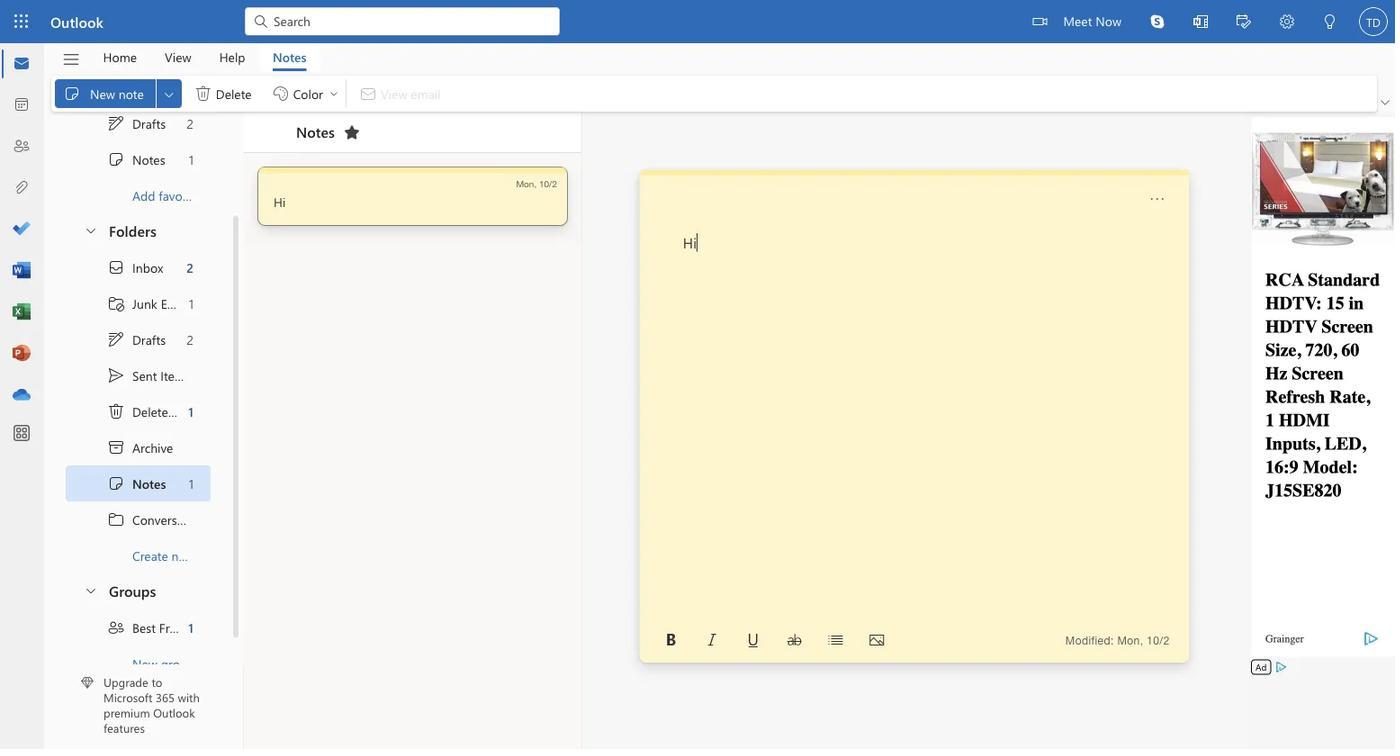 Task type: locate. For each thing, give the bounding box(es) containing it.
1 drafts from the top
[[132, 115, 166, 132]]

0 horizontal spatial 10/2
[[539, 178, 557, 189]]

0 vertical spatial 
[[107, 114, 125, 132]]

mon, 10/2 hi
[[274, 178, 557, 210]]

outlook
[[50, 12, 103, 31], [153, 705, 195, 720]]

1 right junk
[[189, 295, 194, 312]]

notes
[[273, 49, 307, 65], [296, 122, 335, 141], [132, 151, 165, 168], [132, 475, 166, 492]]

2 for 
[[187, 259, 194, 276]]


[[107, 510, 125, 528]]

 tree item down  archive in the left of the page
[[66, 465, 211, 501]]

 tree item
[[66, 105, 211, 141], [66, 321, 211, 357]]

 inside  color 
[[329, 88, 339, 99]]

 tree item up add
[[66, 141, 211, 177]]

 button
[[75, 213, 105, 247], [75, 574, 105, 607]]

1  notes from the top
[[107, 150, 165, 168]]

1 vertical spatial 
[[107, 402, 125, 420]]

 inside dropdown button
[[162, 87, 176, 101]]

0 vertical spatial outlook
[[50, 12, 103, 31]]

2 1 from the top
[[189, 295, 194, 312]]

0 vertical spatial  drafts
[[107, 114, 166, 132]]

0 vertical spatial mon,
[[516, 178, 537, 189]]

1 2 from the top
[[187, 115, 194, 132]]

 sent items
[[107, 366, 191, 384]]

0 vertical spatial items
[[160, 367, 191, 384]]

td image
[[1360, 7, 1388, 36]]

files image
[[13, 179, 31, 197]]

modified
[[1066, 634, 1111, 647]]

2 down the edit group
[[187, 115, 194, 132]]

 button inside groups tree item
[[75, 574, 105, 607]]

2 2 from the top
[[187, 259, 194, 276]]

1 vertical spatial  tree item
[[66, 321, 211, 357]]

notes left  button
[[296, 122, 335, 141]]

0 vertical spatial hi
[[274, 193, 286, 210]]

 inside tree item
[[107, 402, 125, 420]]

to
[[152, 674, 162, 690]]


[[1151, 14, 1165, 29]]

items right the deleted
[[179, 403, 209, 420]]

more apps image
[[13, 425, 31, 443]]


[[664, 633, 678, 647]]

4 1 from the top
[[189, 475, 194, 492]]

create
[[132, 547, 168, 564]]

2  notes from the top
[[107, 474, 166, 492]]

meet
[[1064, 12, 1092, 29]]


[[870, 633, 884, 647]]

 down 
[[63, 85, 81, 103]]

 inside the folders tree item
[[84, 223, 98, 237]]

 inside tree
[[107, 330, 125, 348]]

excel image
[[13, 303, 31, 321]]

 up 
[[107, 402, 125, 420]]

groups
[[109, 580, 156, 600]]

premium
[[104, 705, 150, 720]]

view button
[[151, 43, 205, 71]]

5 1 from the top
[[189, 619, 194, 636]]

 tree item
[[66, 141, 211, 177], [66, 465, 211, 501]]

0 vertical spatial  button
[[75, 213, 105, 247]]

tree
[[66, 249, 231, 574]]

folder
[[198, 547, 231, 564]]

to do image
[[13, 221, 31, 239]]

folders
[[109, 220, 157, 240]]

new left note
[[90, 85, 115, 102]]

outlook up 
[[50, 12, 103, 31]]

2  button from the top
[[75, 574, 105, 607]]

0 vertical spatial  tree item
[[66, 141, 211, 177]]

notes down archive
[[132, 475, 166, 492]]

 drafts down note
[[107, 114, 166, 132]]

0 vertical spatial  tree item
[[66, 105, 211, 141]]

notes up add
[[132, 151, 165, 168]]

10/2 inside edit note starting with hi main content
[[1147, 634, 1170, 647]]

 left delete
[[194, 85, 212, 103]]

1  button from the top
[[75, 213, 105, 247]]


[[63, 85, 81, 103], [107, 150, 125, 168], [107, 474, 125, 492]]

0 vertical spatial 2
[[187, 115, 194, 132]]

1  from the top
[[107, 114, 125, 132]]


[[107, 438, 125, 456]]


[[1381, 98, 1390, 107]]

features
[[104, 720, 145, 736]]

1 vertical spatial drafts
[[132, 331, 166, 348]]

 notes
[[107, 150, 165, 168], [107, 474, 166, 492]]

tab list
[[89, 43, 320, 71]]

1 horizontal spatial 
[[194, 85, 212, 103]]

outlook inside upgrade to microsoft 365 with premium outlook features
[[153, 705, 195, 720]]

hi
[[274, 193, 286, 210], [683, 232, 697, 252]]

1 up  tree item
[[189, 475, 194, 492]]

0 vertical spatial 10/2
[[539, 178, 557, 189]]

new group
[[132, 655, 195, 672]]

new inside tree item
[[132, 655, 157, 672]]

3 1 from the top
[[189, 403, 194, 420]]

1
[[189, 151, 194, 168], [189, 295, 194, 312], [189, 403, 194, 420], [189, 475, 194, 492], [189, 619, 194, 636]]

 button
[[780, 626, 809, 655]]

open note starting with: hi last edited: october 2, 2023. tree item
[[258, 167, 567, 225]]

0 horizontal spatial 
[[107, 402, 125, 420]]

 drafts down  'tree item'
[[107, 330, 166, 348]]

 inside the edit group
[[194, 85, 212, 103]]

2 vertical spatial 2
[[187, 331, 194, 348]]

10/2
[[539, 178, 557, 189], [1147, 634, 1170, 647]]

0 horizontal spatial new
[[90, 85, 115, 102]]

1 for 2nd "" tree item from the bottom of the application containing outlook
[[189, 151, 194, 168]]


[[194, 85, 212, 103], [107, 402, 125, 420]]

 delete
[[194, 85, 252, 103]]

 tree item
[[66, 610, 211, 646]]

drafts
[[132, 115, 166, 132], [132, 331, 166, 348]]

 tree item
[[66, 357, 211, 393]]

 down view button at the left
[[162, 87, 176, 101]]

groups tree item
[[66, 574, 211, 610]]

0 vertical spatial new
[[90, 85, 115, 102]]

 tree item up sent
[[66, 321, 211, 357]]

2  from the top
[[107, 330, 125, 348]]

 button
[[698, 626, 727, 655]]

 down 
[[107, 474, 125, 492]]

2 down email
[[187, 331, 194, 348]]

1 vertical spatial 2
[[187, 259, 194, 276]]

color
[[293, 85, 323, 102]]

 button inside the folders tree item
[[75, 213, 105, 247]]

sent
[[132, 367, 157, 384]]

1 vertical spatial  drafts
[[107, 330, 166, 348]]

2 drafts from the top
[[132, 331, 166, 348]]

 button
[[1179, 0, 1223, 45]]

 button
[[1143, 185, 1172, 213]]


[[1033, 14, 1047, 29]]

1 vertical spatial mon,
[[1118, 634, 1144, 647]]

1 up favorite
[[189, 151, 194, 168]]

1 horizontal spatial new
[[132, 655, 157, 672]]

add
[[132, 187, 155, 204]]

10/2 inside mon, 10/2 hi
[[539, 178, 557, 189]]

 up add favorite tree item
[[107, 150, 125, 168]]

notes 
[[296, 122, 361, 141]]

1 horizontal spatial mon,
[[1118, 634, 1144, 647]]

1 vertical spatial  button
[[75, 574, 105, 607]]

0 horizontal spatial outlook
[[50, 12, 103, 31]]

1 inside  tree item
[[189, 619, 194, 636]]

drafts down note
[[132, 115, 166, 132]]

new inside  new note
[[90, 85, 115, 102]]

1 vertical spatial 
[[107, 150, 125, 168]]

 down  new note
[[107, 114, 125, 132]]

help
[[219, 49, 245, 65]]

1 vertical spatial 10/2
[[1147, 634, 1170, 647]]

 for  dropdown button
[[162, 87, 176, 101]]

 button
[[53, 44, 89, 75]]

outlook inside "banner"
[[50, 12, 103, 31]]

items
[[160, 367, 191, 384], [179, 403, 209, 420]]

1 vertical spatial hi
[[683, 232, 697, 252]]

items right sent
[[160, 367, 191, 384]]

hi inside mon, 10/2 hi
[[274, 193, 286, 210]]

0 vertical spatial 
[[194, 85, 212, 103]]

application
[[0, 0, 1396, 749]]


[[107, 619, 125, 637]]

delete
[[216, 85, 252, 102]]

0 vertical spatial 
[[63, 85, 81, 103]]

 inside tree
[[107, 474, 125, 492]]

1 vertical spatial  notes
[[107, 474, 166, 492]]

 button left folders
[[75, 213, 105, 247]]

1 horizontal spatial outlook
[[153, 705, 195, 720]]

create new folder tree item
[[66, 538, 231, 574]]

1 vertical spatial 
[[107, 330, 125, 348]]

2  drafts from the top
[[107, 330, 166, 348]]

1 vertical spatial  tree item
[[66, 465, 211, 501]]


[[107, 114, 125, 132], [107, 330, 125, 348]]

1  tree item from the top
[[66, 141, 211, 177]]

1 horizontal spatial hi
[[683, 232, 697, 252]]

2
[[187, 115, 194, 132], [187, 259, 194, 276], [187, 331, 194, 348]]

 drafts inside tree
[[107, 330, 166, 348]]

1 inside  junk email 1
[[189, 295, 194, 312]]

new
[[90, 85, 115, 102], [132, 655, 157, 672]]

 archive
[[107, 438, 173, 456]]

 left groups
[[84, 583, 98, 597]]

inbox
[[132, 259, 163, 276]]

 tree item down note
[[66, 105, 211, 141]]


[[1194, 14, 1208, 29]]

0 vertical spatial  notes
[[107, 150, 165, 168]]

new up the to
[[132, 655, 157, 672]]

notes button
[[259, 43, 320, 71]]

tab list containing home
[[89, 43, 320, 71]]

notes inside tree
[[132, 475, 166, 492]]

items inside  sent items
[[160, 367, 191, 384]]

new group tree item
[[66, 646, 211, 682]]

 for  delete
[[194, 85, 212, 103]]

2 vertical spatial 
[[107, 474, 125, 492]]

1 up group
[[189, 619, 194, 636]]

Editing note text field
[[683, 232, 1145, 618]]

mon, inside edit note starting with hi main content
[[1118, 634, 1144, 647]]

 right color
[[329, 88, 339, 99]]

1  drafts from the top
[[107, 114, 166, 132]]

2 inside  tree item
[[187, 259, 194, 276]]

1 vertical spatial outlook
[[153, 705, 195, 720]]

items for 
[[179, 403, 209, 420]]

premium features image
[[81, 677, 94, 689]]


[[107, 294, 125, 312]]

 left folders
[[84, 223, 98, 237]]

0 horizontal spatial mon,
[[516, 178, 537, 189]]

archive
[[132, 439, 173, 456]]

Search for email, meetings, files and more. field
[[272, 11, 549, 30]]

 button left groups
[[75, 574, 105, 607]]

1 right the deleted
[[189, 403, 194, 420]]

notes up  in the left top of the page
[[273, 49, 307, 65]]

1 1 from the top
[[189, 151, 194, 168]]

0 horizontal spatial hi
[[274, 193, 286, 210]]

outlook down the to
[[153, 705, 195, 720]]

 notes up add favorite tree item
[[107, 150, 165, 168]]

 up 
[[107, 330, 125, 348]]

people image
[[13, 138, 31, 156]]

 inside groups tree item
[[84, 583, 98, 597]]

 drafts
[[107, 114, 166, 132], [107, 330, 166, 348]]

1 horizontal spatial 10/2
[[1147, 634, 1170, 647]]

1 inside  tree item
[[189, 403, 194, 420]]

1 vertical spatial items
[[179, 403, 209, 420]]

drafts up  sent items
[[132, 331, 166, 348]]

0 vertical spatial drafts
[[132, 115, 166, 132]]


[[162, 87, 176, 101], [329, 88, 339, 99], [84, 223, 98, 237], [84, 583, 98, 597]]

2 up email
[[187, 259, 194, 276]]

1 vertical spatial new
[[132, 655, 157, 672]]

items inside  deleted items
[[179, 403, 209, 420]]

 notes down the  tree item
[[107, 474, 166, 492]]



Task type: vqa. For each thing, say whether or not it's contained in the screenshot.
S related to Sunday element
no



Task type: describe. For each thing, give the bounding box(es) containing it.
 button
[[1266, 0, 1309, 45]]

 for  deleted items
[[107, 402, 125, 420]]

calendar image
[[13, 96, 31, 114]]

 new note
[[63, 85, 144, 103]]


[[1150, 192, 1165, 206]]

mon, inside mon, 10/2 hi
[[516, 178, 537, 189]]

 button
[[157, 79, 182, 108]]

:
[[1111, 634, 1114, 647]]

set your advertising preferences image
[[1274, 660, 1289, 674]]

 for  button within groups tree item
[[84, 583, 98, 597]]

 tree item
[[66, 393, 211, 429]]

meet now
[[1064, 12, 1122, 29]]

 button
[[1223, 0, 1266, 45]]

hi inside editing note text field
[[683, 232, 697, 252]]

2  tree item from the top
[[66, 321, 211, 357]]

3 2 from the top
[[187, 331, 194, 348]]

 button
[[822, 626, 850, 655]]

 button
[[338, 118, 366, 147]]


[[62, 50, 81, 69]]

word image
[[13, 262, 31, 280]]

 deleted items
[[107, 402, 209, 420]]

ad
[[1256, 661, 1267, 673]]

 tree item
[[66, 501, 211, 538]]

 search field
[[245, 0, 560, 41]]

 for  button within the the folders tree item
[[84, 223, 98, 237]]


[[107, 366, 125, 384]]

1 for  tree item
[[189, 619, 194, 636]]

 color 
[[272, 85, 339, 103]]

edit group
[[55, 76, 342, 112]]

modified : mon, 10/2
[[1066, 634, 1170, 647]]

email
[[161, 295, 191, 312]]

 for first "" tree item from the bottom of the application containing outlook
[[107, 474, 125, 492]]

 button
[[1378, 94, 1394, 112]]


[[343, 123, 361, 141]]

 tree item
[[66, 429, 211, 465]]

home
[[103, 49, 137, 65]]


[[746, 633, 761, 647]]


[[1237, 14, 1251, 29]]

365
[[156, 689, 175, 705]]

 button for groups
[[75, 574, 105, 607]]

1 for  tree item
[[189, 403, 194, 420]]

onedrive image
[[13, 386, 31, 404]]

notes inside notes 
[[296, 122, 335, 141]]


[[829, 633, 843, 647]]

upgrade
[[104, 674, 148, 690]]

 button
[[1309, 0, 1352, 45]]


[[1280, 14, 1295, 29]]

edit note starting with hi main content
[[640, 170, 1190, 663]]

add favorite
[[132, 187, 201, 204]]

outlook banner
[[0, 0, 1396, 45]]

favorite
[[159, 187, 201, 204]]

left-rail-appbar navigation
[[4, 43, 40, 416]]

folders tree item
[[66, 213, 211, 249]]


[[788, 633, 802, 647]]

styles toolbar toolbar
[[650, 626, 898, 655]]

 button
[[739, 626, 768, 655]]


[[107, 258, 125, 276]]

create new folder
[[132, 547, 231, 564]]

 button
[[657, 626, 685, 655]]

 button
[[1136, 0, 1179, 43]]

 inside the edit group
[[63, 85, 81, 103]]


[[272, 85, 290, 103]]

outlook link
[[50, 0, 103, 43]]

help button
[[206, 43, 259, 71]]

with
[[178, 689, 200, 705]]

 button
[[863, 626, 892, 655]]


[[705, 633, 719, 647]]

1 for first "" tree item from the bottom of the application containing outlook
[[189, 475, 194, 492]]

drafts inside tree
[[132, 331, 166, 348]]

 inbox
[[107, 258, 163, 276]]

upgrade to microsoft 365 with premium outlook features
[[104, 674, 200, 736]]

now
[[1096, 12, 1122, 29]]

application containing outlook
[[0, 0, 1396, 749]]

 tree item
[[66, 249, 211, 285]]

note
[[119, 85, 144, 102]]

microsoft
[[104, 689, 153, 705]]


[[252, 13, 270, 31]]

tree containing 
[[66, 249, 231, 574]]

view
[[165, 49, 191, 65]]

home button
[[90, 43, 150, 71]]

 for 2nd "" tree item from the bottom of the application containing outlook
[[107, 150, 125, 168]]

2 for 
[[187, 115, 194, 132]]

group
[[161, 655, 195, 672]]

notes inside button
[[273, 49, 307, 65]]

powerpoint image
[[13, 345, 31, 363]]

items for 
[[160, 367, 191, 384]]

 tree item
[[66, 285, 211, 321]]

 junk email 1
[[107, 294, 194, 312]]

new
[[172, 547, 194, 564]]

mail image
[[13, 55, 31, 73]]


[[1323, 14, 1338, 29]]

notes heading
[[273, 113, 366, 152]]

deleted
[[132, 403, 176, 420]]

 notes inside tree
[[107, 474, 166, 492]]

1  tree item from the top
[[66, 105, 211, 141]]

2  tree item from the top
[[66, 465, 211, 501]]

 button for folders
[[75, 213, 105, 247]]

junk
[[132, 295, 157, 312]]

add favorite tree item
[[66, 177, 211, 213]]



